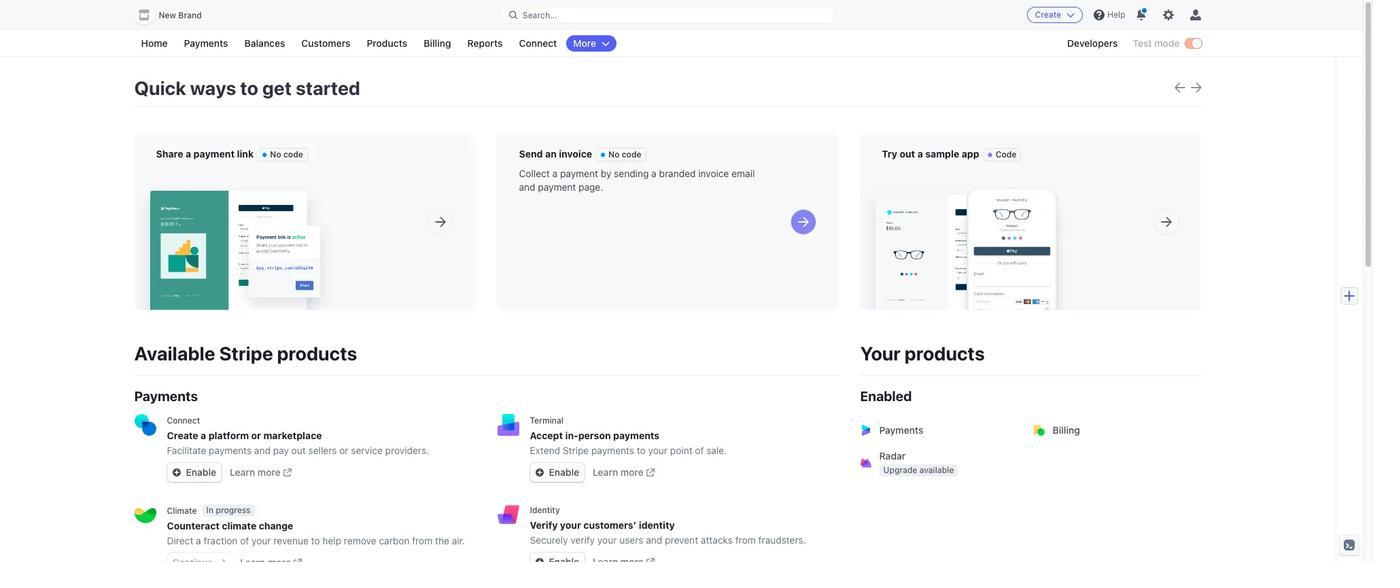 Task type: vqa. For each thing, say whether or not it's contained in the screenshot.
use
no



Task type: describe. For each thing, give the bounding box(es) containing it.
available
[[134, 343, 215, 365]]

create inside button
[[1035, 10, 1061, 20]]

facilitate
[[167, 445, 206, 457]]

0 horizontal spatial billing
[[424, 37, 451, 49]]

ways
[[190, 77, 236, 99]]

products link
[[360, 35, 414, 52]]

checkout
[[156, 182, 196, 193]]

users
[[619, 535, 643, 547]]

to inside sell a product or subscription by sharing a link to a checkout page.
[[361, 168, 370, 179]]

1 horizontal spatial payments link
[[852, 415, 1028, 447]]

developers
[[1067, 37, 1118, 49]]

your down customers'
[[598, 535, 617, 547]]

platform
[[209, 430, 249, 442]]

in
[[206, 506, 214, 516]]

link inside sell a product or subscription by sharing a link to a checkout page.
[[344, 168, 359, 179]]

extend
[[530, 445, 560, 457]]

collect
[[519, 168, 550, 179]]

svg image
[[535, 559, 544, 563]]

marketplace
[[263, 430, 322, 442]]

started
[[296, 77, 360, 99]]

terminal accept in-person payments extend stripe payments to your point of sale.
[[530, 416, 727, 457]]

payment for by
[[560, 168, 598, 179]]

test
[[1133, 37, 1152, 49]]

branded
[[659, 168, 696, 179]]

learn more for and
[[230, 467, 281, 479]]

no for sending
[[608, 150, 620, 160]]

0 vertical spatial payments
[[184, 37, 228, 49]]

to inside the counteract climate change direct a fraction of your revenue to help remove carbon from the air.
[[311, 536, 320, 547]]

your inside terminal accept in-person payments extend stripe payments to your point of sale.
[[648, 445, 668, 457]]

enable for facilitate
[[186, 467, 216, 479]]

brand
[[178, 10, 202, 20]]

payments for extend stripe payments to your point of sale.
[[591, 445, 634, 457]]

subscription
[[231, 168, 285, 179]]

learn more link for and
[[230, 466, 292, 480]]

send an invoice
[[519, 148, 592, 160]]

carbon
[[379, 536, 410, 547]]

payments right person
[[613, 430, 660, 442]]

to inside terminal accept in-person payments extend stripe payments to your point of sale.
[[637, 445, 646, 457]]

help
[[323, 536, 341, 547]]

search…
[[523, 10, 557, 20]]

stripe inside terminal accept in-person payments extend stripe payments to your point of sale.
[[563, 445, 589, 457]]

new brand
[[159, 10, 202, 20]]

payment for link
[[194, 148, 235, 160]]

code for sending
[[622, 150, 642, 160]]

payments for facilitate payments and pay out sellers or service providers.
[[209, 445, 252, 457]]

balances
[[244, 37, 285, 49]]

email
[[732, 168, 755, 179]]

customers'
[[584, 520, 637, 532]]

test mode
[[1133, 37, 1180, 49]]

fraction
[[204, 536, 238, 547]]

more
[[573, 37, 596, 49]]

by inside the 'collect a payment by sending a branded invoice email and payment page.'
[[601, 168, 611, 179]]

Search… text field
[[501, 6, 835, 23]]

more for to
[[621, 467, 644, 479]]

1 horizontal spatial or
[[251, 430, 261, 442]]

in progress
[[206, 506, 251, 516]]

accept
[[530, 430, 563, 442]]

and for identity verify your customers' identity securely verify your users and prevent attacks from fraudsters.
[[646, 535, 662, 547]]

pay
[[273, 445, 289, 457]]

app
[[962, 148, 979, 160]]

available
[[920, 466, 954, 476]]

1 horizontal spatial out
[[900, 148, 915, 160]]

prevent
[[665, 535, 698, 547]]

in-
[[565, 430, 578, 442]]

of inside the counteract climate change direct a fraction of your revenue to help remove carbon from the air.
[[240, 536, 249, 547]]

point
[[670, 445, 693, 457]]

revenue
[[274, 536, 309, 547]]

invoice inside the 'collect a payment by sending a branded invoice email and payment page.'
[[698, 168, 729, 179]]

sending
[[614, 168, 649, 179]]

code for subscription
[[283, 150, 303, 160]]

sellers
[[308, 445, 337, 457]]

0 horizontal spatial invoice
[[559, 148, 592, 160]]

home link
[[134, 35, 174, 52]]

remove
[[344, 536, 376, 547]]

try
[[882, 148, 897, 160]]

counteract
[[167, 521, 220, 532]]

new brand button
[[134, 5, 215, 24]]

counteract climate change direct a fraction of your revenue to help remove carbon from the air.
[[167, 521, 465, 547]]

connect link
[[512, 35, 564, 52]]

page. inside sell a product or subscription by sharing a link to a checkout page.
[[199, 182, 224, 193]]

sell a product or subscription by sharing a link to a checkout page.
[[156, 168, 378, 193]]

home
[[141, 37, 168, 49]]

fraudsters.
[[758, 535, 806, 547]]

2 vertical spatial or
[[339, 445, 348, 457]]

quick ways to get started
[[134, 77, 360, 99]]

learn for and
[[230, 467, 255, 479]]

upgrade
[[883, 466, 917, 476]]

radar upgrade available
[[879, 451, 954, 476]]

verify
[[530, 520, 558, 532]]

1 horizontal spatial svg image
[[218, 560, 227, 563]]

radar
[[879, 451, 906, 462]]

by inside sell a product or subscription by sharing a link to a checkout page.
[[288, 168, 298, 179]]

reports link
[[461, 35, 510, 52]]

help button
[[1089, 4, 1131, 26]]

an
[[545, 148, 557, 160]]

securely
[[530, 535, 568, 547]]

share a payment link
[[156, 148, 254, 160]]

share
[[156, 148, 183, 160]]

sample
[[925, 148, 959, 160]]

identity
[[639, 520, 675, 532]]

1 horizontal spatial billing link
[[1026, 415, 1202, 447]]

climate
[[222, 521, 256, 532]]

learn more for to
[[593, 467, 644, 479]]

svg image for extend stripe payments to your point of sale.
[[535, 469, 544, 477]]



Task type: locate. For each thing, give the bounding box(es) containing it.
0 horizontal spatial and
[[254, 445, 271, 457]]

1 vertical spatial billing
[[1053, 425, 1080, 436]]

1 vertical spatial connect
[[167, 416, 200, 426]]

learn more down terminal accept in-person payments extend stripe payments to your point of sale. at bottom
[[593, 467, 644, 479]]

link right sharing
[[344, 168, 359, 179]]

a inside the counteract climate change direct a fraction of your revenue to help remove carbon from the air.
[[196, 536, 201, 547]]

your inside the counteract climate change direct a fraction of your revenue to help remove carbon from the air.
[[252, 536, 271, 547]]

toolbar
[[1174, 82, 1202, 95]]

more for and
[[258, 467, 281, 479]]

sell
[[156, 168, 172, 179]]

0 horizontal spatial learn more
[[230, 467, 281, 479]]

stripe
[[219, 343, 273, 365], [563, 445, 589, 457]]

2 horizontal spatial or
[[339, 445, 348, 457]]

1 horizontal spatial no code
[[608, 150, 642, 160]]

2 horizontal spatial and
[[646, 535, 662, 547]]

enable link
[[167, 464, 222, 483], [530, 464, 585, 483]]

1 horizontal spatial by
[[601, 168, 611, 179]]

of
[[695, 445, 704, 457], [240, 536, 249, 547]]

change
[[259, 521, 293, 532]]

0 horizontal spatial or
[[219, 168, 228, 179]]

1 horizontal spatial from
[[735, 535, 756, 547]]

0 horizontal spatial page.
[[199, 182, 224, 193]]

out down "marketplace"
[[291, 445, 306, 457]]

developers link
[[1061, 35, 1125, 52]]

1 horizontal spatial enable
[[549, 467, 579, 479]]

payments down platform
[[209, 445, 252, 457]]

mode
[[1154, 37, 1180, 49]]

1 horizontal spatial billing
[[1053, 425, 1080, 436]]

billing
[[424, 37, 451, 49], [1053, 425, 1080, 436]]

your
[[860, 343, 901, 365]]

create up 'facilitate'
[[167, 430, 198, 442]]

no code up sending on the top left of page
[[608, 150, 642, 160]]

0 vertical spatial stripe
[[219, 343, 273, 365]]

0 horizontal spatial connect
[[167, 416, 200, 426]]

2 enable from the left
[[549, 467, 579, 479]]

2 page. from the left
[[579, 182, 603, 193]]

0 horizontal spatial no
[[270, 150, 281, 160]]

customers
[[301, 37, 350, 49]]

learn more link down terminal accept in-person payments extend stripe payments to your point of sale. at bottom
[[593, 466, 655, 480]]

1 horizontal spatial page.
[[579, 182, 603, 193]]

1 vertical spatial stripe
[[563, 445, 589, 457]]

2 vertical spatial payment
[[538, 182, 576, 193]]

customers link
[[295, 35, 357, 52]]

1 horizontal spatial learn more link
[[593, 466, 655, 480]]

0 horizontal spatial code
[[283, 150, 303, 160]]

2 learn more from the left
[[593, 467, 644, 479]]

a inside connect create a platform or marketplace facilitate payments and pay out sellers or service providers.
[[201, 430, 206, 442]]

enable link down 'facilitate'
[[167, 464, 222, 483]]

help
[[1108, 10, 1125, 20]]

2 no code from the left
[[608, 150, 642, 160]]

connect down search…
[[519, 37, 557, 49]]

0 horizontal spatial svg image
[[172, 469, 180, 477]]

or inside sell a product or subscription by sharing a link to a checkout page.
[[219, 168, 228, 179]]

0 horizontal spatial out
[[291, 445, 306, 457]]

connect inside connect create a platform or marketplace facilitate payments and pay out sellers or service providers.
[[167, 416, 200, 426]]

create inside connect create a platform or marketplace facilitate payments and pay out sellers or service providers.
[[167, 430, 198, 442]]

and left pay
[[254, 445, 271, 457]]

0 horizontal spatial billing link
[[417, 35, 458, 52]]

0 horizontal spatial enable
[[186, 467, 216, 479]]

0 horizontal spatial stripe
[[219, 343, 273, 365]]

your down the change
[[252, 536, 271, 547]]

0 vertical spatial and
[[519, 182, 535, 193]]

1 horizontal spatial invoice
[[698, 168, 729, 179]]

providers.
[[385, 445, 429, 457]]

2 no from the left
[[608, 150, 620, 160]]

from left the
[[412, 536, 433, 547]]

1 horizontal spatial enable link
[[530, 464, 585, 483]]

svg image down extend
[[535, 469, 544, 477]]

1 horizontal spatial code
[[622, 150, 642, 160]]

1 vertical spatial billing link
[[1026, 415, 1202, 447]]

code up sharing
[[283, 150, 303, 160]]

out inside connect create a platform or marketplace facilitate payments and pay out sellers or service providers.
[[291, 445, 306, 457]]

connect for connect create a platform or marketplace facilitate payments and pay out sellers or service providers.
[[167, 416, 200, 426]]

0 vertical spatial connect
[[519, 37, 557, 49]]

2 more from the left
[[621, 467, 644, 479]]

1 horizontal spatial link
[[344, 168, 359, 179]]

attacks
[[701, 535, 733, 547]]

2 vertical spatial payments
[[879, 425, 924, 436]]

1 vertical spatial out
[[291, 445, 306, 457]]

1 by from the left
[[288, 168, 298, 179]]

payments inside connect create a platform or marketplace facilitate payments and pay out sellers or service providers.
[[209, 445, 252, 457]]

payments
[[184, 37, 228, 49], [134, 389, 198, 404], [879, 425, 924, 436]]

2 by from the left
[[601, 168, 611, 179]]

1 vertical spatial payment
[[560, 168, 598, 179]]

page. inside the 'collect a payment by sending a branded invoice email and payment page.'
[[579, 182, 603, 193]]

0 horizontal spatial learn more link
[[230, 466, 292, 480]]

0 vertical spatial link
[[237, 148, 254, 160]]

no for subscription
[[270, 150, 281, 160]]

of down climate
[[240, 536, 249, 547]]

0 horizontal spatial create
[[167, 430, 198, 442]]

1 learn more from the left
[[230, 467, 281, 479]]

create button
[[1027, 7, 1083, 23]]

learn more down pay
[[230, 467, 281, 479]]

or right sellers
[[339, 445, 348, 457]]

1 horizontal spatial learn more
[[593, 467, 644, 479]]

no code for subscription
[[270, 150, 303, 160]]

page. down product
[[199, 182, 224, 193]]

balances link
[[238, 35, 292, 52]]

0 vertical spatial billing
[[424, 37, 451, 49]]

identity
[[530, 506, 560, 516]]

identity verify your customers' identity securely verify your users and prevent attacks from fraudsters.
[[530, 506, 806, 547]]

0 vertical spatial or
[[219, 168, 228, 179]]

and inside the 'collect a payment by sending a branded invoice email and payment page.'
[[519, 182, 535, 193]]

connect create a platform or marketplace facilitate payments and pay out sellers or service providers.
[[167, 416, 429, 457]]

shift section content right image
[[1191, 82, 1202, 93]]

learn more
[[230, 467, 281, 479], [593, 467, 644, 479]]

connect up 'facilitate'
[[167, 416, 200, 426]]

climate
[[167, 506, 197, 516]]

from inside identity verify your customers' identity securely verify your users and prevent attacks from fraudsters.
[[735, 535, 756, 547]]

link
[[237, 148, 254, 160], [344, 168, 359, 179]]

more button
[[567, 35, 617, 52]]

1 vertical spatial payments link
[[852, 415, 1028, 447]]

enable down extend
[[549, 467, 579, 479]]

the
[[435, 536, 449, 547]]

1 horizontal spatial connect
[[519, 37, 557, 49]]

0 horizontal spatial no code
[[270, 150, 303, 160]]

svg image down 'facilitate'
[[172, 469, 180, 477]]

billing link
[[417, 35, 458, 52], [1026, 415, 1202, 447]]

1 vertical spatial and
[[254, 445, 271, 457]]

0 vertical spatial payment
[[194, 148, 235, 160]]

sale.
[[707, 445, 727, 457]]

1 page. from the left
[[199, 182, 224, 193]]

payments up the 'radar' on the right of page
[[879, 425, 924, 436]]

payments down brand
[[184, 37, 228, 49]]

and down identity
[[646, 535, 662, 547]]

0 vertical spatial of
[[695, 445, 704, 457]]

by left sharing
[[288, 168, 298, 179]]

connect for connect
[[519, 37, 557, 49]]

0 horizontal spatial from
[[412, 536, 433, 547]]

person
[[578, 430, 611, 442]]

payments link down brand
[[177, 35, 235, 52]]

or right product
[[219, 168, 228, 179]]

and for collect a payment by sending a branded invoice email and payment page.
[[519, 182, 535, 193]]

Search… search field
[[501, 6, 835, 23]]

collect a payment by sending a branded invoice email and payment page.
[[519, 168, 755, 193]]

get
[[262, 77, 292, 99]]

2 code from the left
[[622, 150, 642, 160]]

and down collect
[[519, 182, 535, 193]]

2 enable link from the left
[[530, 464, 585, 483]]

1 no from the left
[[270, 150, 281, 160]]

1 products from the left
[[277, 343, 357, 365]]

payment down collect
[[538, 182, 576, 193]]

2 products from the left
[[905, 343, 985, 365]]

1 horizontal spatial no
[[608, 150, 620, 160]]

by
[[288, 168, 298, 179], [601, 168, 611, 179]]

service
[[351, 445, 383, 457]]

enable
[[186, 467, 216, 479], [549, 467, 579, 479]]

link up subscription
[[237, 148, 254, 160]]

0 horizontal spatial payments link
[[177, 35, 235, 52]]

payments
[[613, 430, 660, 442], [209, 445, 252, 457], [591, 445, 634, 457]]

or
[[219, 168, 228, 179], [251, 430, 261, 442], [339, 445, 348, 457]]

out right try
[[900, 148, 915, 160]]

your products
[[860, 343, 985, 365]]

create up the developers link
[[1035, 10, 1061, 20]]

page.
[[199, 182, 224, 193], [579, 182, 603, 193]]

available stripe products
[[134, 343, 357, 365]]

of inside terminal accept in-person payments extend stripe payments to your point of sale.
[[695, 445, 704, 457]]

from inside the counteract climate change direct a fraction of your revenue to help remove carbon from the air.
[[412, 536, 433, 547]]

enable link for facilitate
[[167, 464, 222, 483]]

0 vertical spatial create
[[1035, 10, 1061, 20]]

no
[[270, 150, 281, 160], [608, 150, 620, 160]]

products
[[367, 37, 407, 49]]

by left sending on the top left of page
[[601, 168, 611, 179]]

or right platform
[[251, 430, 261, 442]]

payments link up available
[[852, 415, 1028, 447]]

0 vertical spatial out
[[900, 148, 915, 160]]

payments down the available
[[134, 389, 198, 404]]

1 more from the left
[[258, 467, 281, 479]]

a
[[186, 148, 191, 160], [918, 148, 923, 160], [174, 168, 180, 179], [336, 168, 341, 179], [373, 168, 378, 179], [552, 168, 558, 179], [651, 168, 657, 179], [201, 430, 206, 442], [196, 536, 201, 547]]

0 vertical spatial invoice
[[559, 148, 592, 160]]

1 learn from the left
[[230, 467, 255, 479]]

1 horizontal spatial more
[[621, 467, 644, 479]]

no code for sending
[[608, 150, 642, 160]]

verify
[[571, 535, 595, 547]]

0 horizontal spatial of
[[240, 536, 249, 547]]

0 vertical spatial payments link
[[177, 35, 235, 52]]

product
[[182, 168, 217, 179]]

invoice
[[559, 148, 592, 160], [698, 168, 729, 179]]

enable for stripe
[[549, 467, 579, 479]]

code
[[996, 150, 1017, 160]]

2 vertical spatial and
[[646, 535, 662, 547]]

2 horizontal spatial svg image
[[535, 469, 544, 477]]

0 horizontal spatial link
[[237, 148, 254, 160]]

sharing
[[301, 168, 333, 179]]

enable down 'facilitate'
[[186, 467, 216, 479]]

your left point
[[648, 445, 668, 457]]

learn down person
[[593, 467, 618, 479]]

no up sending on the top left of page
[[608, 150, 620, 160]]

2 learn more link from the left
[[593, 466, 655, 480]]

try out a sample app
[[882, 148, 979, 160]]

to left get
[[240, 77, 258, 99]]

from
[[735, 535, 756, 547], [412, 536, 433, 547]]

1 vertical spatial link
[[344, 168, 359, 179]]

1 vertical spatial invoice
[[698, 168, 729, 179]]

invoice left email at the right of page
[[698, 168, 729, 179]]

to right sharing
[[361, 168, 370, 179]]

payment up product
[[194, 148, 235, 160]]

direct
[[167, 536, 193, 547]]

reports
[[467, 37, 503, 49]]

enabled
[[860, 389, 912, 404]]

payment down send an invoice
[[560, 168, 598, 179]]

learn more link down pay
[[230, 466, 292, 480]]

progress
[[216, 506, 251, 516]]

1 enable link from the left
[[167, 464, 222, 483]]

of left the sale. on the bottom right of the page
[[695, 445, 704, 457]]

2 learn from the left
[[593, 467, 618, 479]]

learn more link
[[230, 466, 292, 480], [593, 466, 655, 480]]

no code up sell a product or subscription by sharing a link to a checkout page.
[[270, 150, 303, 160]]

0 horizontal spatial by
[[288, 168, 298, 179]]

1 horizontal spatial learn
[[593, 467, 618, 479]]

create
[[1035, 10, 1061, 20], [167, 430, 198, 442]]

to left point
[[637, 445, 646, 457]]

1 vertical spatial create
[[167, 430, 198, 442]]

send
[[519, 148, 543, 160]]

from right 'attacks' on the bottom right
[[735, 535, 756, 547]]

no up subscription
[[270, 150, 281, 160]]

1 vertical spatial of
[[240, 536, 249, 547]]

page. down send an invoice
[[579, 182, 603, 193]]

1 vertical spatial payments
[[134, 389, 198, 404]]

learn
[[230, 467, 255, 479], [593, 467, 618, 479]]

no code
[[270, 150, 303, 160], [608, 150, 642, 160]]

learn up progress
[[230, 467, 255, 479]]

0 horizontal spatial enable link
[[167, 464, 222, 483]]

terminal
[[530, 416, 564, 426]]

more down terminal accept in-person payments extend stripe payments to your point of sale. at bottom
[[621, 467, 644, 479]]

svg image down fraction
[[218, 560, 227, 563]]

more down pay
[[258, 467, 281, 479]]

and inside identity verify your customers' identity securely verify your users and prevent attacks from fraudsters.
[[646, 535, 662, 547]]

payments down person
[[591, 445, 634, 457]]

invoice right an
[[559, 148, 592, 160]]

new
[[159, 10, 176, 20]]

0 horizontal spatial more
[[258, 467, 281, 479]]

enable link down extend
[[530, 464, 585, 483]]

0 vertical spatial billing link
[[417, 35, 458, 52]]

1 horizontal spatial stripe
[[563, 445, 589, 457]]

1 learn more link from the left
[[230, 466, 292, 480]]

code up sending on the top left of page
[[622, 150, 642, 160]]

your up verify
[[560, 520, 581, 532]]

1 horizontal spatial products
[[905, 343, 985, 365]]

1 enable from the left
[[186, 467, 216, 479]]

quick
[[134, 77, 186, 99]]

0 horizontal spatial learn
[[230, 467, 255, 479]]

your
[[648, 445, 668, 457], [560, 520, 581, 532], [598, 535, 617, 547], [252, 536, 271, 547]]

products
[[277, 343, 357, 365], [905, 343, 985, 365]]

learn more link for to
[[593, 466, 655, 480]]

learn for to
[[593, 467, 618, 479]]

payment
[[194, 148, 235, 160], [560, 168, 598, 179], [538, 182, 576, 193]]

and
[[519, 182, 535, 193], [254, 445, 271, 457], [646, 535, 662, 547]]

enable link for stripe
[[530, 464, 585, 483]]

1 vertical spatial or
[[251, 430, 261, 442]]

to left the help
[[311, 536, 320, 547]]

1 horizontal spatial and
[[519, 182, 535, 193]]

payments link
[[177, 35, 235, 52], [852, 415, 1028, 447]]

1 horizontal spatial of
[[695, 445, 704, 457]]

1 no code from the left
[[270, 150, 303, 160]]

air.
[[452, 536, 465, 547]]

0 horizontal spatial products
[[277, 343, 357, 365]]

and inside connect create a platform or marketplace facilitate payments and pay out sellers or service providers.
[[254, 445, 271, 457]]

1 code from the left
[[283, 150, 303, 160]]

shift section content left image
[[1174, 82, 1185, 93]]

svg image
[[172, 469, 180, 477], [535, 469, 544, 477], [218, 560, 227, 563]]

svg image for facilitate payments and pay out sellers or service providers.
[[172, 469, 180, 477]]

1 horizontal spatial create
[[1035, 10, 1061, 20]]



